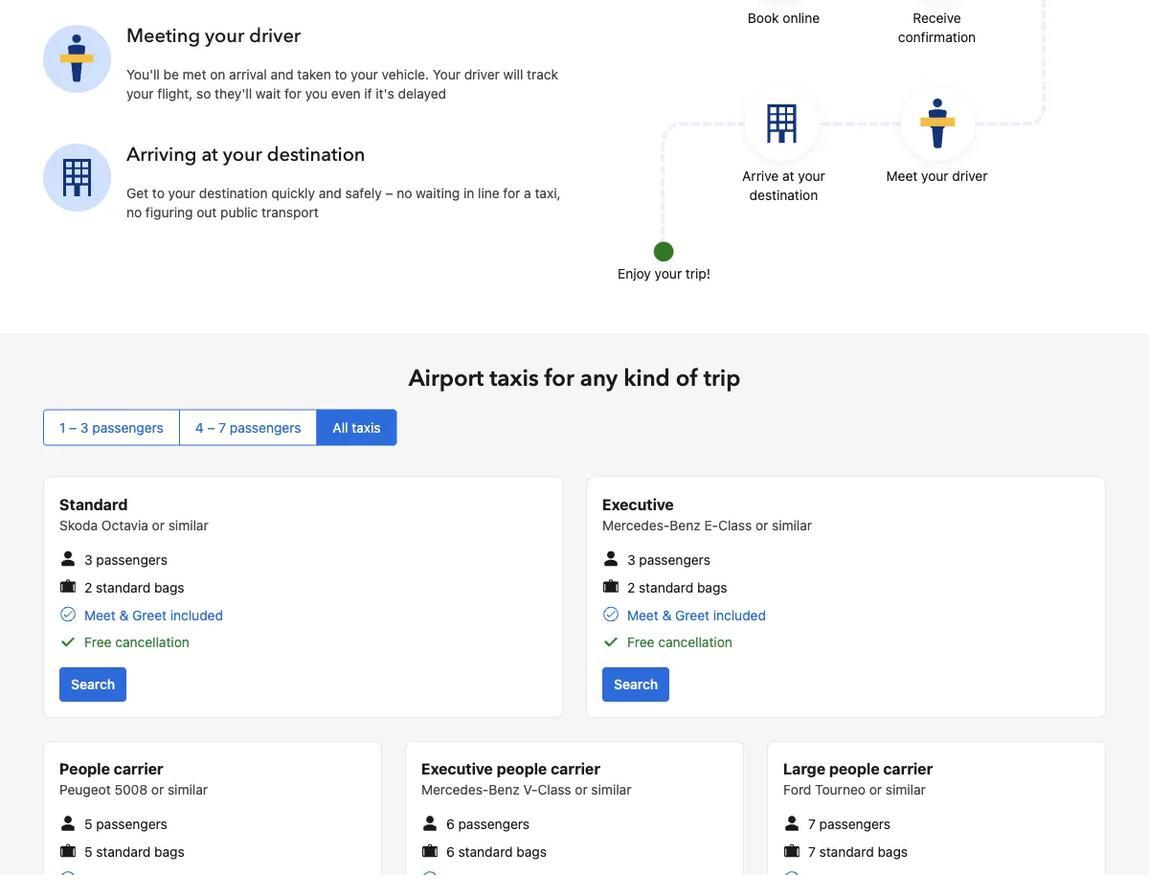 Task type: locate. For each thing, give the bounding box(es) containing it.
1 horizontal spatial search
[[614, 677, 658, 693]]

5 for 5 passengers
[[84, 817, 92, 833]]

0 horizontal spatial included
[[170, 608, 223, 624]]

2 horizontal spatial for
[[544, 363, 574, 395]]

standard down 6 passengers
[[458, 845, 513, 861]]

at right arrive
[[782, 168, 794, 184]]

0 horizontal spatial 3 passengers
[[84, 552, 168, 568]]

1 horizontal spatial at
[[782, 168, 794, 184]]

book
[[748, 10, 779, 26]]

1 carrier from the left
[[114, 760, 163, 778]]

7 right 4
[[219, 420, 226, 436]]

carrier for large people carrier
[[883, 760, 933, 778]]

2 standard bags for executive
[[627, 580, 727, 596]]

2 horizontal spatial carrier
[[883, 760, 933, 778]]

benz left e-
[[670, 517, 701, 533]]

0 vertical spatial driver
[[249, 23, 301, 49]]

– right 1
[[69, 420, 77, 436]]

0 horizontal spatial class
[[538, 782, 571, 798]]

2 greet from the left
[[675, 608, 710, 624]]

0 horizontal spatial taxis
[[352, 420, 381, 436]]

to right get
[[152, 185, 165, 201]]

0 vertical spatial 5
[[84, 817, 92, 833]]

2 5 from the top
[[84, 845, 92, 861]]

2 people from the left
[[829, 760, 880, 778]]

your inside get to your destination quickly and safely – no waiting in line for a taxi, no figuring out public transport
[[168, 185, 195, 201]]

passengers up 5 standard bags
[[96, 817, 167, 833]]

free cancellation
[[84, 635, 189, 651], [627, 635, 732, 651]]

0 vertical spatial to
[[335, 66, 347, 82]]

or right tourneo
[[869, 782, 882, 798]]

they'll
[[215, 86, 252, 101]]

mercedes- inside executive people carrier mercedes-benz v-class or similar
[[421, 782, 489, 798]]

people
[[59, 760, 110, 778]]

1 horizontal spatial 3 passengers
[[627, 552, 710, 568]]

0 horizontal spatial search
[[71, 677, 115, 693]]

people for large
[[829, 760, 880, 778]]

1 horizontal spatial meet
[[627, 608, 659, 624]]

and up wait
[[271, 66, 294, 82]]

benz inside executive people carrier mercedes-benz v-class or similar
[[489, 782, 520, 798]]

search button for standard
[[59, 668, 127, 702]]

2 cancellation from the left
[[658, 635, 732, 651]]

skoda
[[59, 517, 98, 533]]

2 6 from the top
[[446, 845, 455, 861]]

people for executive
[[497, 760, 547, 778]]

& for executive
[[662, 608, 672, 624]]

meeting your driver
[[126, 23, 301, 49]]

out
[[197, 204, 217, 220]]

1 vertical spatial 6
[[446, 845, 455, 861]]

– right 4
[[207, 420, 215, 436]]

6 for 6 standard bags
[[446, 845, 455, 861]]

people carrier peugeot 5008 or similar
[[59, 760, 208, 798]]

people inside executive people carrier mercedes-benz v-class or similar
[[497, 760, 547, 778]]

2 search button from the left
[[602, 668, 670, 702]]

0 horizontal spatial people
[[497, 760, 547, 778]]

class
[[718, 517, 752, 533], [538, 782, 571, 798]]

2 2 standard bags from the left
[[627, 580, 727, 596]]

1 horizontal spatial –
[[207, 420, 215, 436]]

passengers down octavia
[[96, 552, 168, 568]]

no down get
[[126, 204, 142, 220]]

booking airport taxi image
[[645, 0, 1047, 272], [43, 25, 111, 93], [43, 144, 111, 212]]

cancellation
[[115, 635, 189, 651], [658, 635, 732, 651]]

destination up quickly
[[267, 142, 365, 168]]

7 down ford
[[808, 817, 816, 833]]

destination
[[267, 142, 365, 168], [199, 185, 268, 201], [750, 187, 818, 203]]

0 horizontal spatial &
[[119, 608, 129, 624]]

0 horizontal spatial 2
[[84, 580, 92, 596]]

search for standard
[[71, 677, 115, 693]]

to up even
[[335, 66, 347, 82]]

or right v-
[[575, 782, 588, 798]]

kind
[[624, 363, 670, 395]]

6 up 6 standard bags
[[446, 817, 455, 833]]

0 horizontal spatial free
[[84, 635, 112, 651]]

1 horizontal spatial included
[[713, 608, 766, 624]]

1 2 from the left
[[84, 580, 92, 596]]

benz left v-
[[489, 782, 520, 798]]

0 horizontal spatial carrier
[[114, 760, 163, 778]]

arrive
[[742, 168, 779, 184]]

1 horizontal spatial free cancellation
[[627, 635, 732, 651]]

0 horizontal spatial meet & greet included
[[84, 608, 223, 624]]

or right 5008
[[151, 782, 164, 798]]

1 horizontal spatial 2
[[627, 580, 635, 596]]

1 vertical spatial mercedes-
[[421, 782, 489, 798]]

1 people from the left
[[497, 760, 547, 778]]

1 horizontal spatial mercedes-
[[602, 517, 670, 533]]

1 meet & greet included from the left
[[84, 608, 223, 624]]

2 2 from the left
[[627, 580, 635, 596]]

5 down peugeot
[[84, 817, 92, 833]]

1 vertical spatial no
[[126, 204, 142, 220]]

driver
[[249, 23, 301, 49], [464, 66, 500, 82], [952, 168, 988, 184]]

bags down 6 passengers
[[517, 845, 547, 861]]

meet & greet included
[[84, 608, 223, 624], [627, 608, 766, 624]]

standard for large people carrier
[[819, 845, 874, 861]]

passengers for standard
[[96, 552, 168, 568]]

and inside you'll be met on arrival and taken to your vehicle. your driver will track your flight, so they'll wait for you even if it's delayed
[[271, 66, 294, 82]]

1 horizontal spatial search button
[[602, 668, 670, 702]]

people inside large people carrier ford tourneo or similar
[[829, 760, 880, 778]]

meet & greet included for executive
[[627, 608, 766, 624]]

included for executive
[[713, 608, 766, 624]]

taxis for all
[[352, 420, 381, 436]]

1 5 from the top
[[84, 817, 92, 833]]

2 included from the left
[[713, 608, 766, 624]]

1 free cancellation from the left
[[84, 635, 189, 651]]

v-
[[523, 782, 538, 798]]

search
[[71, 677, 115, 693], [614, 677, 658, 693]]

1 horizontal spatial 2 standard bags
[[627, 580, 727, 596]]

1 horizontal spatial taxis
[[490, 363, 539, 395]]

1 included from the left
[[170, 608, 223, 624]]

or inside executive people carrier mercedes-benz v-class or similar
[[575, 782, 588, 798]]

0 horizontal spatial –
[[69, 420, 77, 436]]

carrier for executive people carrier
[[551, 760, 600, 778]]

no left waiting
[[397, 185, 412, 201]]

0 horizontal spatial for
[[284, 86, 302, 101]]

greet for executive
[[675, 608, 710, 624]]

passengers up 7 standard bags
[[819, 817, 891, 833]]

1 horizontal spatial meet & greet included
[[627, 608, 766, 624]]

2 for executive
[[627, 580, 635, 596]]

taxis right all
[[352, 420, 381, 436]]

at right arriving
[[202, 142, 218, 168]]

3 passengers for executive
[[627, 552, 710, 568]]

1 horizontal spatial to
[[335, 66, 347, 82]]

search button for executive
[[602, 668, 670, 702]]

1 vertical spatial benz
[[489, 782, 520, 798]]

5 down 5 passengers
[[84, 845, 92, 861]]

free for executive
[[627, 635, 655, 651]]

similar
[[168, 517, 208, 533], [772, 517, 812, 533], [168, 782, 208, 798], [591, 782, 631, 798], [886, 782, 926, 798]]

3 down skoda
[[84, 552, 93, 568]]

bags for standard
[[154, 580, 184, 596]]

&
[[119, 608, 129, 624], [662, 608, 672, 624]]

0 horizontal spatial executive
[[421, 760, 493, 778]]

0 horizontal spatial driver
[[249, 23, 301, 49]]

1 vertical spatial class
[[538, 782, 571, 798]]

meet for standard
[[84, 608, 116, 624]]

online
[[783, 10, 820, 26]]

standard for executive
[[639, 580, 694, 596]]

1 vertical spatial and
[[319, 185, 342, 201]]

bags down 5 passengers
[[154, 845, 185, 861]]

free cancellation for executive
[[627, 635, 732, 651]]

2 standard bags down e-
[[627, 580, 727, 596]]

it's
[[376, 86, 394, 101]]

wait
[[256, 86, 281, 101]]

2 vertical spatial for
[[544, 363, 574, 395]]

people up v-
[[497, 760, 547, 778]]

bags
[[154, 580, 184, 596], [697, 580, 727, 596], [154, 845, 185, 861], [517, 845, 547, 861], [878, 845, 908, 861]]

or right octavia
[[152, 517, 165, 533]]

0 horizontal spatial no
[[126, 204, 142, 220]]

destination inside arrive at your destination
[[750, 187, 818, 203]]

all
[[333, 420, 348, 436]]

2 for standard
[[84, 580, 92, 596]]

search for executive
[[614, 677, 658, 693]]

0 vertical spatial taxis
[[490, 363, 539, 395]]

booking airport taxi image for arriving at your destination
[[43, 144, 111, 212]]

1 6 from the top
[[446, 817, 455, 833]]

standard for people carrier
[[96, 845, 151, 861]]

0 horizontal spatial mercedes-
[[421, 782, 489, 798]]

0 vertical spatial benz
[[670, 517, 701, 533]]

meet & greet included down e-
[[627, 608, 766, 624]]

for
[[284, 86, 302, 101], [503, 185, 520, 201], [544, 363, 574, 395]]

6 for 6 passengers
[[446, 817, 455, 833]]

and left safely
[[319, 185, 342, 201]]

standard down 5 passengers
[[96, 845, 151, 861]]

1 horizontal spatial cancellation
[[658, 635, 732, 651]]

2 vertical spatial 7
[[808, 845, 816, 861]]

1 & from the left
[[119, 608, 129, 624]]

3 passengers down e-
[[627, 552, 710, 568]]

carrier inside executive people carrier mercedes-benz v-class or similar
[[551, 760, 600, 778]]

at
[[202, 142, 218, 168], [782, 168, 794, 184]]

similar inside people carrier peugeot 5008 or similar
[[168, 782, 208, 798]]

1 horizontal spatial and
[[319, 185, 342, 201]]

taxis inside "sort results by" element
[[352, 420, 381, 436]]

6 passengers
[[446, 817, 530, 833]]

3 down executive mercedes-benz e-class or similar
[[627, 552, 636, 568]]

driver for meeting your driver
[[249, 23, 301, 49]]

2 free cancellation from the left
[[627, 635, 732, 651]]

meeting
[[126, 23, 200, 49]]

5008
[[114, 782, 148, 798]]

0 horizontal spatial cancellation
[[115, 635, 189, 651]]

2 standard bags for standard
[[84, 580, 184, 596]]

class inside executive mercedes-benz e-class or similar
[[718, 517, 752, 533]]

1 3 passengers from the left
[[84, 552, 168, 568]]

1 greet from the left
[[132, 608, 167, 624]]

1 2 standard bags from the left
[[84, 580, 184, 596]]

– inside get to your destination quickly and safely – no waiting in line for a taxi, no figuring out public transport
[[385, 185, 393, 201]]

mercedes-
[[602, 517, 670, 533], [421, 782, 489, 798]]

6 down 6 passengers
[[446, 845, 455, 861]]

taxis
[[490, 363, 539, 395], [352, 420, 381, 436]]

carrier inside large people carrier ford tourneo or similar
[[883, 760, 933, 778]]

1
[[59, 420, 65, 436]]

0 vertical spatial executive
[[602, 495, 674, 514]]

1 horizontal spatial carrier
[[551, 760, 600, 778]]

standard down 7 passengers
[[819, 845, 874, 861]]

passengers down e-
[[639, 552, 710, 568]]

0 horizontal spatial benz
[[489, 782, 520, 798]]

bags for executive
[[697, 580, 727, 596]]

similar right e-
[[772, 517, 812, 533]]

1 vertical spatial for
[[503, 185, 520, 201]]

people up tourneo
[[829, 760, 880, 778]]

carrier inside people carrier peugeot 5008 or similar
[[114, 760, 163, 778]]

2 3 passengers from the left
[[627, 552, 710, 568]]

0 vertical spatial 7
[[219, 420, 226, 436]]

bags down the standard skoda octavia or similar
[[154, 580, 184, 596]]

2 carrier from the left
[[551, 760, 600, 778]]

free
[[84, 635, 112, 651], [627, 635, 655, 651]]

1 vertical spatial 7
[[808, 817, 816, 833]]

your inside arrive at your destination
[[798, 168, 825, 184]]

0 horizontal spatial at
[[202, 142, 218, 168]]

at inside arrive at your destination
[[782, 168, 794, 184]]

2 vertical spatial driver
[[952, 168, 988, 184]]

0 horizontal spatial greet
[[132, 608, 167, 624]]

2 search from the left
[[614, 677, 658, 693]]

bags for large people carrier
[[878, 845, 908, 861]]

and
[[271, 66, 294, 82], [319, 185, 342, 201]]

1 horizontal spatial executive
[[602, 495, 674, 514]]

3 passengers down octavia
[[84, 552, 168, 568]]

similar inside large people carrier ford tourneo or similar
[[886, 782, 926, 798]]

taken
[[297, 66, 331, 82]]

7
[[219, 420, 226, 436], [808, 817, 816, 833], [808, 845, 816, 861]]

mercedes- inside executive mercedes-benz e-class or similar
[[602, 517, 670, 533]]

0 vertical spatial and
[[271, 66, 294, 82]]

enjoy
[[618, 266, 651, 281]]

1 – 3 passengers
[[59, 420, 164, 436]]

taxis right "airport"
[[490, 363, 539, 395]]

and inside get to your destination quickly and safely – no waiting in line for a taxi, no figuring out public transport
[[319, 185, 342, 201]]

6
[[446, 817, 455, 833], [446, 845, 455, 861]]

1 horizontal spatial no
[[397, 185, 412, 201]]

booking airport taxi image for meeting your driver
[[43, 25, 111, 93]]

for inside you'll be met on arrival and taken to your vehicle. your driver will track your flight, so they'll wait for you even if it's delayed
[[284, 86, 302, 101]]

greet for standard
[[132, 608, 167, 624]]

for left you
[[284, 86, 302, 101]]

3 for standard
[[84, 552, 93, 568]]

3 right 1
[[80, 420, 89, 436]]

standard down executive mercedes-benz e-class or similar
[[639, 580, 694, 596]]

similar right v-
[[591, 782, 631, 798]]

– right safely
[[385, 185, 393, 201]]

1 vertical spatial driver
[[464, 66, 500, 82]]

trip!
[[686, 266, 711, 281]]

greet
[[132, 608, 167, 624], [675, 608, 710, 624]]

similar right octavia
[[168, 517, 208, 533]]

2 standard bags down octavia
[[84, 580, 184, 596]]

5
[[84, 817, 92, 833], [84, 845, 92, 861]]

0 horizontal spatial meet
[[84, 608, 116, 624]]

1 horizontal spatial greet
[[675, 608, 710, 624]]

airport taxis for any kind of trip
[[409, 363, 741, 395]]

1 horizontal spatial for
[[503, 185, 520, 201]]

similar right tourneo
[[886, 782, 926, 798]]

benz
[[670, 517, 701, 533], [489, 782, 520, 798]]

passengers up 6 standard bags
[[458, 817, 530, 833]]

at for arrive
[[782, 168, 794, 184]]

2 meet & greet included from the left
[[627, 608, 766, 624]]

2 & from the left
[[662, 608, 672, 624]]

driver for meet your driver
[[952, 168, 988, 184]]

1 vertical spatial 5
[[84, 845, 92, 861]]

standard down octavia
[[96, 580, 151, 596]]

1 cancellation from the left
[[115, 635, 189, 651]]

1 vertical spatial taxis
[[352, 420, 381, 436]]

2 standard bags
[[84, 580, 184, 596], [627, 580, 727, 596]]

quickly
[[271, 185, 315, 201]]

0 horizontal spatial and
[[271, 66, 294, 82]]

mercedes- left e-
[[602, 517, 670, 533]]

1 free from the left
[[84, 635, 112, 651]]

to inside get to your destination quickly and safely – no waiting in line for a taxi, no figuring out public transport
[[152, 185, 165, 201]]

1 horizontal spatial benz
[[670, 517, 701, 533]]

0 horizontal spatial to
[[152, 185, 165, 201]]

or
[[152, 517, 165, 533], [756, 517, 768, 533], [151, 782, 164, 798], [575, 782, 588, 798], [869, 782, 882, 798]]

meet & greet included for standard
[[84, 608, 223, 624]]

for left the a
[[503, 185, 520, 201]]

included
[[170, 608, 223, 624], [713, 608, 766, 624]]

get to your destination quickly and safely – no waiting in line for a taxi, no figuring out public transport
[[126, 185, 561, 220]]

or right e-
[[756, 517, 768, 533]]

1 horizontal spatial &
[[662, 608, 672, 624]]

–
[[385, 185, 393, 201], [69, 420, 77, 436], [207, 420, 215, 436]]

1 horizontal spatial driver
[[464, 66, 500, 82]]

destination inside get to your destination quickly and safely – no waiting in line for a taxi, no figuring out public transport
[[199, 185, 268, 201]]

for left any
[[544, 363, 574, 395]]

3
[[80, 420, 89, 436], [84, 552, 93, 568], [627, 552, 636, 568]]

carrier
[[114, 760, 163, 778], [551, 760, 600, 778], [883, 760, 933, 778]]

0 horizontal spatial 2 standard bags
[[84, 580, 184, 596]]

7 down 7 passengers
[[808, 845, 816, 861]]

passengers for large people carrier
[[819, 817, 891, 833]]

greet down e-
[[675, 608, 710, 624]]

1 vertical spatial executive
[[421, 760, 493, 778]]

arriving
[[126, 142, 197, 168]]

1 horizontal spatial people
[[829, 760, 880, 778]]

benz inside executive mercedes-benz e-class or similar
[[670, 517, 701, 533]]

bags down 7 passengers
[[878, 845, 908, 861]]

to
[[335, 66, 347, 82], [152, 185, 165, 201]]

executive inside executive people carrier mercedes-benz v-class or similar
[[421, 760, 493, 778]]

arriving at your destination
[[126, 142, 365, 168]]

3 passengers
[[84, 552, 168, 568], [627, 552, 710, 568]]

1 horizontal spatial free
[[627, 635, 655, 651]]

mercedes- up 6 passengers
[[421, 782, 489, 798]]

2 free from the left
[[627, 635, 655, 651]]

1 horizontal spatial class
[[718, 517, 752, 533]]

standard for executive people carrier
[[458, 845, 513, 861]]

2 horizontal spatial driver
[[952, 168, 988, 184]]

destination up 'public'
[[199, 185, 268, 201]]

0 vertical spatial for
[[284, 86, 302, 101]]

3 carrier from the left
[[883, 760, 933, 778]]

2 horizontal spatial –
[[385, 185, 393, 201]]

similar right 5008
[[168, 782, 208, 798]]

passengers right 4
[[230, 420, 301, 436]]

destination down arrive
[[750, 187, 818, 203]]

0 vertical spatial class
[[718, 517, 752, 533]]

0 horizontal spatial free cancellation
[[84, 635, 189, 651]]

1 search from the left
[[71, 677, 115, 693]]

0 horizontal spatial search button
[[59, 668, 127, 702]]

greet down octavia
[[132, 608, 167, 624]]

meet & greet included down octavia
[[84, 608, 223, 624]]

& for standard
[[119, 608, 129, 624]]

1 vertical spatial to
[[152, 185, 165, 201]]

similar inside the standard skoda octavia or similar
[[168, 517, 208, 533]]

bags down e-
[[697, 580, 727, 596]]

or inside executive mercedes-benz e-class or similar
[[756, 517, 768, 533]]

0 vertical spatial mercedes-
[[602, 517, 670, 533]]

0 vertical spatial 6
[[446, 817, 455, 833]]

1 search button from the left
[[59, 668, 127, 702]]

executive inside executive mercedes-benz e-class or similar
[[602, 495, 674, 514]]

no
[[397, 185, 412, 201], [126, 204, 142, 220]]

5 for 5 standard bags
[[84, 845, 92, 861]]



Task type: vqa. For each thing, say whether or not it's contained in the screenshot.
Tourneo
yes



Task type: describe. For each thing, give the bounding box(es) containing it.
if
[[364, 86, 372, 101]]

ford
[[783, 782, 812, 798]]

for inside get to your destination quickly and safely – no waiting in line for a taxi, no figuring out public transport
[[503, 185, 520, 201]]

cancellation for executive
[[658, 635, 732, 651]]

arrival
[[229, 66, 267, 82]]

class inside executive people carrier mercedes-benz v-class or similar
[[538, 782, 571, 798]]

similar inside executive mercedes-benz e-class or similar
[[772, 517, 812, 533]]

and for arriving at your destination
[[319, 185, 342, 201]]

waiting
[[416, 185, 460, 201]]

driver inside you'll be met on arrival and taken to your vehicle. your driver will track your flight, so they'll wait for you even if it's delayed
[[464, 66, 500, 82]]

standard for standard
[[96, 580, 151, 596]]

6 standard bags
[[446, 845, 547, 861]]

confirmation
[[898, 29, 976, 45]]

2 horizontal spatial meet
[[886, 168, 918, 184]]

you
[[305, 86, 328, 101]]

3 for executive
[[627, 552, 636, 568]]

e-
[[704, 517, 718, 533]]

free for standard
[[84, 635, 112, 651]]

track
[[527, 66, 558, 82]]

4
[[195, 420, 204, 436]]

safely
[[345, 185, 382, 201]]

passengers for people carrier
[[96, 817, 167, 833]]

or inside the standard skoda octavia or similar
[[152, 517, 165, 533]]

peugeot
[[59, 782, 111, 798]]

destination for get to your destination quickly and safely – no waiting in line for a taxi, no figuring out public transport
[[199, 185, 268, 201]]

large
[[783, 760, 826, 778]]

3 passengers for standard
[[84, 552, 168, 568]]

standard
[[59, 495, 128, 514]]

you'll
[[126, 66, 160, 82]]

a
[[524, 185, 531, 201]]

receive
[[913, 10, 961, 26]]

any
[[580, 363, 618, 395]]

executive for executive
[[602, 495, 674, 514]]

octavia
[[101, 517, 148, 533]]

your
[[433, 66, 461, 82]]

free cancellation for standard
[[84, 635, 189, 651]]

figuring
[[145, 204, 193, 220]]

tourneo
[[815, 782, 866, 798]]

7 standard bags
[[808, 845, 908, 861]]

enjoy your trip!
[[618, 266, 711, 281]]

to inside you'll be met on arrival and taken to your vehicle. your driver will track your flight, so they'll wait for you even if it's delayed
[[335, 66, 347, 82]]

airport
[[409, 363, 484, 395]]

get
[[126, 185, 149, 201]]

similar inside executive people carrier mercedes-benz v-class or similar
[[591, 782, 631, 798]]

bags for people carrier
[[154, 845, 185, 861]]

even
[[331, 86, 361, 101]]

executive mercedes-benz e-class or similar
[[602, 495, 812, 533]]

on
[[210, 66, 225, 82]]

passengers for executive
[[639, 552, 710, 568]]

passengers right 1
[[92, 420, 164, 436]]

– for 4 – 7 passengers
[[207, 420, 215, 436]]

of
[[676, 363, 698, 395]]

3 inside "sort results by" element
[[80, 420, 89, 436]]

all taxis
[[333, 420, 381, 436]]

transport
[[262, 204, 319, 220]]

executive for executive people carrier
[[421, 760, 493, 778]]

met
[[183, 66, 206, 82]]

so
[[196, 86, 211, 101]]

taxi,
[[535, 185, 561, 201]]

passengers for executive people carrier
[[458, 817, 530, 833]]

will
[[503, 66, 523, 82]]

receive confirmation
[[898, 10, 976, 45]]

included for standard
[[170, 608, 223, 624]]

taxis for airport
[[490, 363, 539, 395]]

book online
[[748, 10, 820, 26]]

5 passengers
[[84, 817, 167, 833]]

delayed
[[398, 86, 446, 101]]

and for meeting your driver
[[271, 66, 294, 82]]

meet your driver
[[886, 168, 988, 184]]

7 for 7 passengers
[[808, 817, 816, 833]]

0 vertical spatial no
[[397, 185, 412, 201]]

5 standard bags
[[84, 845, 185, 861]]

4 – 7 passengers
[[195, 420, 301, 436]]

you'll be met on arrival and taken to your vehicle. your driver will track your flight, so they'll wait for you even if it's delayed
[[126, 66, 558, 101]]

bags for executive people carrier
[[517, 845, 547, 861]]

7 passengers
[[808, 817, 891, 833]]

trip
[[704, 363, 741, 395]]

meet for executive
[[627, 608, 659, 624]]

in
[[463, 185, 474, 201]]

or inside large people carrier ford tourneo or similar
[[869, 782, 882, 798]]

destination for arrive at your destination
[[750, 187, 818, 203]]

destination for arriving at your destination
[[267, 142, 365, 168]]

or inside people carrier peugeot 5008 or similar
[[151, 782, 164, 798]]

standard skoda octavia or similar
[[59, 495, 208, 533]]

be
[[163, 66, 179, 82]]

7 for 7 standard bags
[[808, 845, 816, 861]]

line
[[478, 185, 500, 201]]

public
[[220, 204, 258, 220]]

executive people carrier mercedes-benz v-class or similar
[[421, 760, 631, 798]]

7 inside "sort results by" element
[[219, 420, 226, 436]]

sort results by element
[[43, 410, 1106, 446]]

at for arriving
[[202, 142, 218, 168]]

arrive at your destination
[[742, 168, 825, 203]]

vehicle.
[[382, 66, 429, 82]]

large people carrier ford tourneo or similar
[[783, 760, 933, 798]]

cancellation for standard
[[115, 635, 189, 651]]

flight,
[[157, 86, 193, 101]]

– for 1 – 3 passengers
[[69, 420, 77, 436]]



